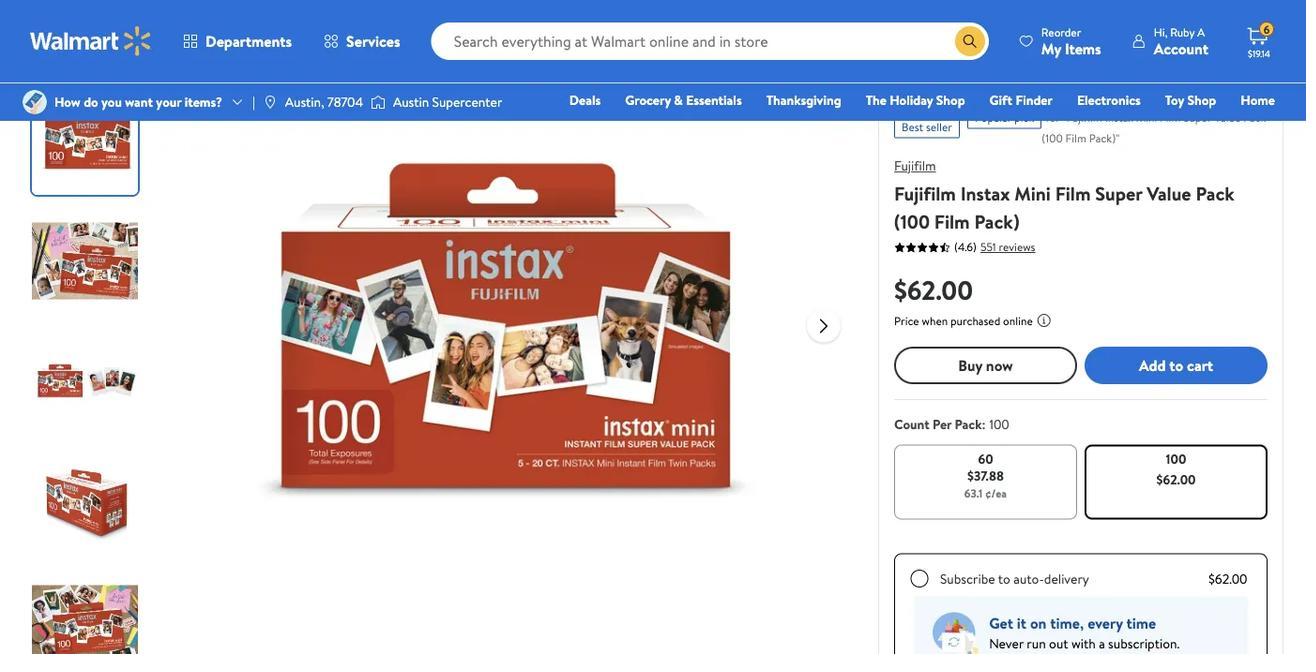 Task type: locate. For each thing, give the bounding box(es) containing it.
2 vertical spatial $62.00
[[1209, 570, 1248, 588]]

2 horizontal spatial pack
[[1243, 110, 1266, 126]]

auto- up it
[[1014, 570, 1044, 588]]

shop up the seller
[[936, 91, 965, 109]]

1 horizontal spatial value
[[1214, 110, 1241, 126]]

to left cart
[[1169, 355, 1183, 376]]

1 horizontal spatial auto-
[[1084, 47, 1114, 66]]

instax down 'electronics'
[[1105, 110, 1134, 126]]

0 vertical spatial to
[[1169, 355, 1183, 376]]

1 horizontal spatial $62.00
[[1156, 471, 1196, 489]]

None radio
[[910, 570, 929, 589]]

1 vertical spatial value
[[1147, 180, 1191, 206]]

fujifilm down the best
[[894, 157, 936, 175]]

it
[[1017, 613, 1027, 634]]

100 right :
[[989, 416, 1009, 434]]

0 vertical spatial auto-
[[1084, 47, 1114, 66]]

pack
[[1243, 110, 1266, 126], [1196, 180, 1234, 206], [955, 416, 982, 434]]

per
[[933, 416, 952, 434]]

best seller
[[902, 119, 952, 135]]

0 vertical spatial delivery
[[1114, 47, 1160, 66]]

1 vertical spatial 100
[[1166, 450, 1186, 468]]

0 vertical spatial fujifilm
[[894, 157, 936, 175]]

0 horizontal spatial shop
[[936, 91, 965, 109]]

subscription.
[[1108, 635, 1180, 654]]

0 horizontal spatial instax
[[961, 180, 1010, 206]]

 image right 78704
[[371, 93, 386, 112]]

walmart image
[[30, 26, 152, 56]]

1 vertical spatial $62.00
[[1156, 471, 1196, 489]]

(100 inside "fujifilm fujifilm instax mini film super value pack (100 film pack)"
[[894, 208, 930, 235]]

0 horizontal spatial (100
[[894, 208, 930, 235]]

price
[[894, 313, 919, 329]]

holiday
[[890, 91, 933, 109]]

account
[[1154, 38, 1209, 59]]

to for add
[[1169, 355, 1183, 376]]

0 horizontal spatial to
[[998, 570, 1011, 588]]

fujifilm instax mini film super value pack (100 film pack) - image 2 of 7 image
[[32, 206, 142, 316]]

0 vertical spatial (100
[[1042, 130, 1063, 146]]

super down toy shop
[[1183, 110, 1211, 126]]

 image for austin supercenter
[[371, 93, 386, 112]]

auto- right try
[[1084, 47, 1114, 66]]

delivery down hi,
[[1114, 47, 1160, 66]]

mini inside "fujifilm fujifilm instax mini film super value pack (100 film pack)"
[[1015, 180, 1051, 206]]

to inside button
[[1169, 355, 1183, 376]]

0 vertical spatial $62.00
[[894, 272, 973, 308]]

services
[[346, 31, 400, 52]]

0 horizontal spatial super
[[1095, 180, 1142, 206]]

1 horizontal spatial to
[[1169, 355, 1183, 376]]

fujifilm instax mini film super value pack (100 film pack) image
[[211, 38, 792, 639]]

fujifilm down fujifilm link
[[894, 180, 956, 206]]

one debit
[[1131, 117, 1195, 136]]

your
[[156, 93, 181, 111]]

delivery up time,
[[1044, 570, 1089, 588]]

0 vertical spatial super
[[1183, 110, 1211, 126]]

1 vertical spatial pack
[[1196, 180, 1234, 206]]

reviews
[[999, 239, 1035, 255]]

auto-
[[1084, 47, 1114, 66], [1014, 570, 1044, 588]]

1 horizontal spatial  image
[[371, 93, 386, 112]]

pack down home
[[1243, 110, 1266, 126]]

home fashion
[[991, 91, 1275, 136]]

super
[[1183, 110, 1211, 126], [1095, 180, 1142, 206]]

78704
[[327, 93, 363, 111]]

1 horizontal spatial instax
[[1105, 110, 1134, 126]]

2 shop from the left
[[1187, 91, 1216, 109]]

instax up the pack)
[[961, 180, 1010, 206]]

fujifilm instax mini film super value pack (100 film pack) - image 3 of 7 image
[[32, 327, 142, 437]]

$62.00
[[894, 272, 973, 308], [1156, 471, 1196, 489], [1209, 570, 1248, 588]]

want
[[125, 93, 153, 111]]

fujifilm fujifilm instax mini film super value pack (100 film pack)
[[894, 157, 1234, 235]]

0 vertical spatial value
[[1214, 110, 1241, 126]]

1 vertical spatial to
[[998, 570, 1011, 588]]

1 vertical spatial delivery
[[1044, 570, 1089, 588]]

100 down add to cart button
[[1166, 450, 1186, 468]]

run
[[1027, 635, 1046, 654]]

bought
[[926, 47, 967, 66]]

value inside "fujifilm fujifilm instax mini film super value pack (100 film pack)"
[[1147, 180, 1191, 206]]

fujifilm instax mini film super value pack (100 film pack) - image 4 of 7 image
[[32, 449, 142, 558]]

electronics link
[[1069, 90, 1149, 110]]

ruby
[[1170, 24, 1195, 40]]

with
[[1071, 635, 1096, 654]]

(100 down for on the top of the page
[[1042, 130, 1063, 146]]

for
[[1045, 110, 1060, 126]]

electronics
[[1077, 91, 1141, 109]]

$37.88
[[967, 467, 1004, 485]]

items?
[[185, 93, 222, 111]]

film down "fujifilm at the right top of page
[[1066, 130, 1086, 146]]

shop right toy on the top right of page
[[1187, 91, 1216, 109]]

(4.6)
[[954, 239, 977, 255]]

(100 inside popular pick for "fujifilm instax mini film super value pack (100 film pack)"
[[1042, 130, 1063, 146]]

1 horizontal spatial pack
[[1196, 180, 1234, 206]]

0 horizontal spatial 100
[[989, 416, 1009, 434]]

pack inside "fujifilm fujifilm instax mini film super value pack (100 film pack)"
[[1196, 180, 1234, 206]]

$62.00 inside count per pack list
[[1156, 471, 1196, 489]]

count
[[894, 416, 930, 434]]

1 horizontal spatial 100
[[1166, 450, 1186, 468]]

services button
[[308, 19, 416, 64]]

pack)"
[[1089, 130, 1120, 146]]

1 horizontal spatial shop
[[1187, 91, 1216, 109]]

cart
[[1187, 355, 1213, 376]]

63.1
[[964, 486, 983, 502]]

supercenter
[[432, 93, 502, 111]]

 image left how
[[23, 90, 47, 114]]

value
[[1214, 110, 1241, 126], [1147, 180, 1191, 206]]

0 horizontal spatial delivery
[[1044, 570, 1089, 588]]

to right subscribe
[[998, 570, 1011, 588]]

100 inside 100 $62.00
[[1166, 450, 1186, 468]]

 image
[[23, 90, 47, 114], [371, 93, 386, 112]]

seller
[[926, 119, 952, 135]]

|
[[252, 93, 255, 111]]

buy now
[[958, 355, 1013, 376]]

(100 down fujifilm link
[[894, 208, 930, 235]]

value down toy shop
[[1214, 110, 1241, 126]]

0 horizontal spatial auto-
[[1014, 570, 1044, 588]]

1 horizontal spatial super
[[1183, 110, 1211, 126]]

0 vertical spatial instax
[[1105, 110, 1134, 126]]

0 vertical spatial pack
[[1243, 110, 1266, 126]]

100+ bought since yesterday, try auto-delivery
[[894, 47, 1160, 66]]

one
[[1131, 117, 1160, 136]]

out
[[1049, 635, 1068, 654]]

value down one debit link
[[1147, 180, 1191, 206]]

0 horizontal spatial  image
[[23, 90, 47, 114]]

0 horizontal spatial value
[[1147, 180, 1191, 206]]

1 vertical spatial auto-
[[1014, 570, 1044, 588]]

1 vertical spatial instax
[[961, 180, 1010, 206]]

1 vertical spatial mini
[[1015, 180, 1051, 206]]

reorder
[[1041, 24, 1081, 40]]

1 vertical spatial fujifilm
[[894, 180, 956, 206]]

toy shop link
[[1157, 90, 1225, 110]]

film down toy on the top right of page
[[1160, 110, 1181, 126]]

mini inside popular pick for "fujifilm instax mini film super value pack (100 film pack)"
[[1136, 110, 1157, 126]]

pack down walmart+ link
[[1196, 180, 1234, 206]]

2 vertical spatial pack
[[955, 416, 982, 434]]

pack right per
[[955, 416, 982, 434]]

551 reviews link
[[977, 239, 1035, 255]]

time
[[1127, 613, 1156, 634]]

add to favorites list, fujifilm instax mini film super value pack (100 film pack) image
[[811, 47, 833, 71]]

grocery
[[625, 91, 671, 109]]

austin,
[[285, 93, 324, 111]]

1 fujifilm from the top
[[894, 157, 936, 175]]

1 vertical spatial (100
[[894, 208, 930, 235]]

0 horizontal spatial mini
[[1015, 180, 1051, 206]]

legal information image
[[1037, 313, 1052, 328]]

1 horizontal spatial (100
[[1042, 130, 1063, 146]]

count per pack list
[[890, 441, 1271, 524]]

hi,
[[1154, 24, 1168, 40]]

1 vertical spatial super
[[1095, 180, 1142, 206]]

 image
[[263, 95, 278, 110]]

0 vertical spatial mini
[[1136, 110, 1157, 126]]

pick
[[1014, 110, 1034, 126]]

1 horizontal spatial mini
[[1136, 110, 1157, 126]]

super down pack)"
[[1095, 180, 1142, 206]]

film
[[1160, 110, 1181, 126], [1066, 130, 1086, 146], [1055, 180, 1091, 206], [934, 208, 970, 235]]

 image for how do you want your items?
[[23, 90, 47, 114]]

Search search field
[[431, 23, 989, 60]]

a
[[1099, 635, 1105, 654]]



Task type: describe. For each thing, give the bounding box(es) containing it.
search icon image
[[963, 34, 978, 49]]

home
[[1241, 91, 1275, 109]]

gift finder
[[990, 91, 1053, 109]]

finder
[[1016, 91, 1053, 109]]

deals
[[569, 91, 601, 109]]

one debit link
[[1123, 116, 1203, 137]]

departments
[[205, 31, 292, 52]]

:
[[982, 416, 986, 434]]

the
[[866, 91, 887, 109]]

essentials
[[686, 91, 742, 109]]

pack inside popular pick for "fujifilm instax mini film super value pack (100 film pack)"
[[1243, 110, 1266, 126]]

0 vertical spatial 100
[[989, 416, 1009, 434]]

toy
[[1165, 91, 1184, 109]]

fashion link
[[983, 116, 1043, 137]]

best
[[902, 119, 923, 135]]

buy now button
[[894, 347, 1077, 385]]

popular
[[975, 110, 1012, 126]]

since
[[970, 47, 999, 66]]

when
[[922, 313, 948, 329]]

registry link
[[1051, 116, 1115, 137]]

how
[[54, 93, 81, 111]]

you
[[101, 93, 122, 111]]

walmart+
[[1219, 117, 1275, 136]]

buy
[[958, 355, 982, 376]]

the holiday shop link
[[857, 90, 974, 110]]

yesterday,
[[1002, 47, 1061, 66]]

fashion
[[991, 117, 1035, 136]]

subscribe to auto-delivery
[[940, 570, 1089, 588]]

try
[[1064, 47, 1081, 66]]

to for subscribe
[[998, 570, 1011, 588]]

subscribe
[[940, 570, 995, 588]]

fujifilm instax mini film super value pack (100 film pack) - image 1 of 7 image
[[32, 85, 142, 195]]

grocery & essentials
[[625, 91, 742, 109]]

super inside popular pick for "fujifilm instax mini film super value pack (100 film pack)"
[[1183, 110, 1211, 126]]

reorder my items
[[1041, 24, 1101, 59]]

value inside popular pick for "fujifilm instax mini film super value pack (100 film pack)"
[[1214, 110, 1241, 126]]

hi, ruby a account
[[1154, 24, 1209, 59]]

fujifilm instax mini film super value pack (100 film pack) - image 5 of 7 image
[[32, 570, 142, 655]]

thanksgiving
[[766, 91, 841, 109]]

get
[[989, 613, 1013, 634]]

film up (4.6)
[[934, 208, 970, 235]]

1 shop from the left
[[936, 91, 965, 109]]

my
[[1041, 38, 1061, 59]]

film down pack)"
[[1055, 180, 1091, 206]]

2 fujifilm from the top
[[894, 180, 956, 206]]

registry
[[1059, 117, 1107, 136]]

100+
[[894, 47, 923, 66]]

never
[[989, 635, 1024, 654]]

0 horizontal spatial pack
[[955, 416, 982, 434]]

add
[[1139, 355, 1166, 376]]

instax inside popular pick for "fujifilm instax mini film super value pack (100 film pack)"
[[1105, 110, 1134, 126]]

austin
[[393, 93, 429, 111]]

next media item image
[[813, 315, 835, 337]]

gift finder link
[[981, 90, 1061, 110]]

a
[[1197, 24, 1205, 40]]

online
[[1003, 313, 1033, 329]]

6
[[1264, 21, 1270, 37]]

$19.14
[[1248, 47, 1270, 60]]

super inside "fujifilm fujifilm instax mini film super value pack (100 film pack)"
[[1095, 180, 1142, 206]]

100 $62.00
[[1156, 450, 1196, 489]]

every
[[1088, 613, 1123, 634]]

fujifilm link
[[894, 157, 936, 175]]

551
[[980, 239, 996, 255]]

"fujifilm
[[1063, 110, 1102, 126]]

60
[[978, 450, 993, 468]]

popular pick for "fujifilm instax mini film super value pack (100 film pack)"
[[975, 110, 1266, 146]]

on
[[1030, 613, 1047, 634]]

0 horizontal spatial $62.00
[[894, 272, 973, 308]]

1 horizontal spatial delivery
[[1114, 47, 1160, 66]]

(4.6) 551 reviews
[[954, 239, 1035, 255]]

add to cart button
[[1085, 347, 1268, 385]]

time,
[[1050, 613, 1084, 634]]

austin, 78704
[[285, 93, 363, 111]]

departments button
[[167, 19, 308, 64]]

price when purchased online
[[894, 313, 1033, 329]]

2 horizontal spatial $62.00
[[1209, 570, 1248, 588]]

gift
[[990, 91, 1012, 109]]

purchased
[[951, 313, 1000, 329]]

deals link
[[561, 90, 609, 110]]

walmart+ link
[[1211, 116, 1284, 137]]

Walmart Site-Wide search field
[[431, 23, 989, 60]]

do
[[84, 93, 98, 111]]

the holiday shop
[[866, 91, 965, 109]]

get it on time, every time never run out with a subscription.
[[989, 613, 1180, 654]]

60 $37.88 63.1 ¢/ea
[[964, 450, 1007, 502]]

instax inside "fujifilm fujifilm instax mini film super value pack (100 film pack)"
[[961, 180, 1010, 206]]

&
[[674, 91, 683, 109]]

pack)
[[974, 208, 1019, 235]]

thanksgiving link
[[758, 90, 850, 110]]

now
[[986, 355, 1013, 376]]

how do you want your items?
[[54, 93, 222, 111]]

home link
[[1232, 90, 1284, 110]]

austin supercenter
[[393, 93, 502, 111]]

items
[[1065, 38, 1101, 59]]

zoom image modal image
[[811, 89, 833, 112]]



Task type: vqa. For each thing, say whether or not it's contained in the screenshot.
leftmost THE DELIVERY
yes



